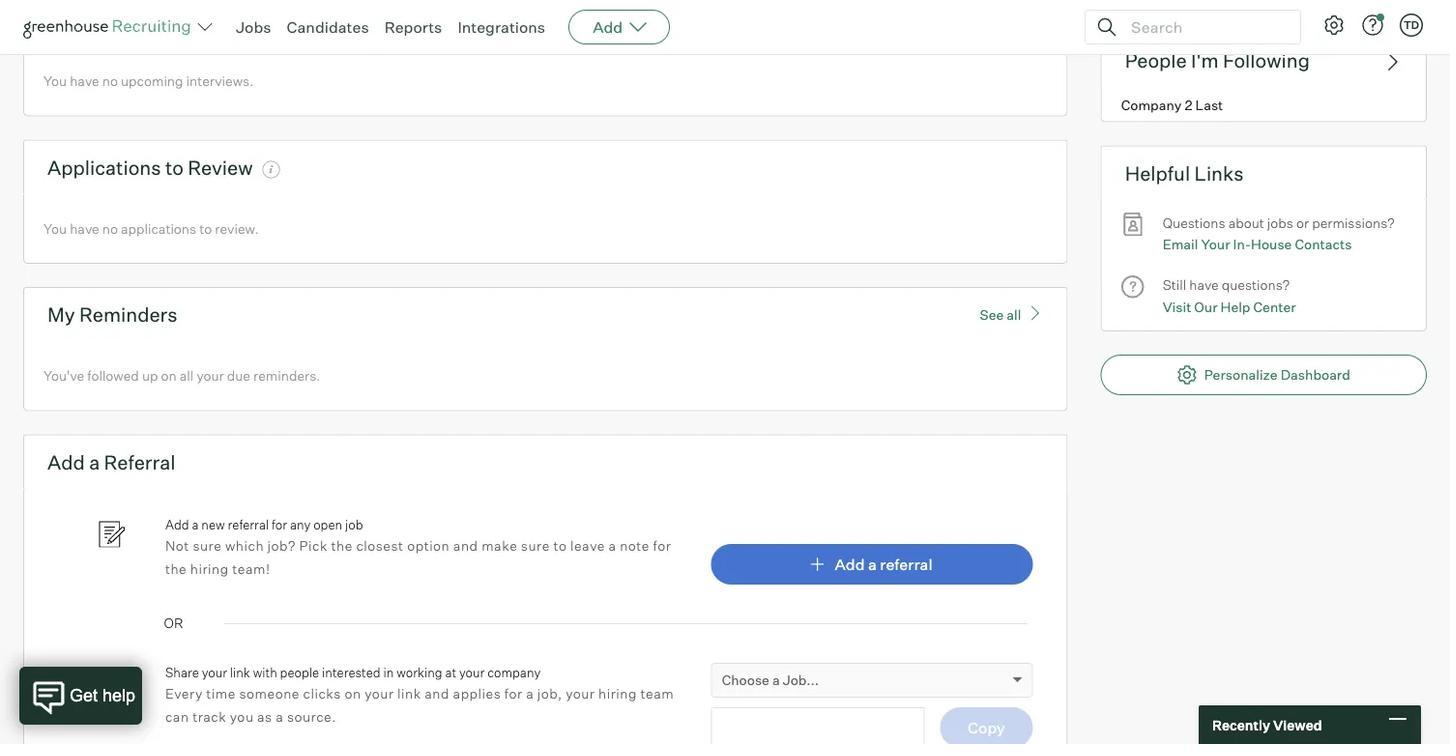 Task type: describe. For each thing, give the bounding box(es) containing it.
have inside still have questions? visit our help center
[[1189, 277, 1219, 294]]

team
[[641, 685, 674, 702]]

choose
[[722, 672, 770, 689]]

reports link
[[384, 17, 442, 37]]

applications
[[121, 220, 196, 237]]

my for my interviews
[[47, 8, 75, 32]]

candidates
[[287, 17, 369, 37]]

questions
[[1163, 214, 1226, 231]]

referral inside button
[[880, 555, 933, 574]]

clicks
[[303, 685, 341, 702]]

last
[[1195, 97, 1223, 114]]

choose a job...
[[722, 672, 819, 689]]

people i'm following
[[1125, 49, 1310, 73]]

0 vertical spatial on
[[161, 368, 177, 385]]

note
[[620, 538, 650, 555]]

have for my
[[70, 73, 99, 90]]

followed
[[87, 368, 139, 385]]

add a new referral for any open job not sure which job? pick the closest option and make sure to leave a note for the hiring team!
[[165, 517, 671, 578]]

contacts
[[1295, 236, 1352, 253]]

center
[[1254, 298, 1296, 315]]

1 horizontal spatial the
[[331, 538, 353, 555]]

jobs link
[[236, 17, 271, 37]]

or
[[164, 615, 183, 632]]

share your link with people interested in working at your company every time someone clicks on your link and applies for a job, your hiring team can track you as a source.
[[165, 665, 674, 725]]

job?
[[267, 538, 296, 555]]

your
[[1201, 236, 1230, 253]]

job...
[[783, 672, 819, 689]]

applications to review
[[47, 155, 253, 180]]

review.
[[215, 220, 259, 237]]

reports
[[384, 17, 442, 37]]

visit our help center link
[[1163, 296, 1296, 318]]

house
[[1251, 236, 1292, 253]]

due
[[227, 368, 250, 385]]

still have questions? visit our help center
[[1163, 277, 1296, 315]]

and inside add a new referral for any open job not sure which job? pick the closest option and make sure to leave a note for the hiring team!
[[453, 538, 478, 555]]

any
[[290, 517, 311, 533]]

in-
[[1233, 236, 1251, 253]]

can
[[165, 708, 189, 725]]

on inside share your link with people interested in working at your company every time someone clicks on your link and applies for a job, your hiring team can track you as a source.
[[345, 685, 361, 702]]

0 horizontal spatial link
[[230, 665, 250, 680]]

company
[[487, 665, 541, 680]]

company
[[1121, 97, 1182, 114]]

reminders
[[79, 303, 178, 327]]

add a referral button
[[711, 544, 1033, 585]]

job
[[345, 517, 363, 533]]

working
[[397, 665, 442, 680]]

1 sure from the left
[[193, 538, 222, 555]]

no for my
[[102, 73, 118, 90]]

personalize dashboard link
[[1101, 355, 1427, 395]]

in
[[383, 665, 394, 680]]

td button
[[1400, 14, 1423, 37]]

td button
[[1396, 10, 1427, 41]]

greenhouse recruiting image
[[23, 15, 197, 39]]

at
[[445, 665, 457, 680]]

review
[[188, 155, 253, 180]]

Search text field
[[1126, 13, 1283, 41]]

not
[[165, 538, 189, 555]]

about
[[1229, 214, 1264, 231]]

hiring inside share your link with people interested in working at your company every time someone clicks on your link and applies for a job, your hiring team can track you as a source.
[[599, 685, 637, 702]]

option
[[407, 538, 450, 555]]

your right the at
[[459, 665, 485, 680]]

visit
[[1163, 298, 1191, 315]]

referral inside add a new referral for any open job not sure which job? pick the closest option and make sure to leave a note for the hiring team!
[[228, 517, 269, 533]]

every
[[165, 685, 203, 702]]

people
[[280, 665, 319, 680]]

you
[[230, 708, 254, 725]]

and inside share your link with people interested in working at your company every time someone clicks on your link and applies for a job, your hiring team can track you as a source.
[[425, 685, 450, 702]]

someone
[[239, 685, 300, 702]]

new
[[201, 517, 225, 533]]

applications
[[47, 155, 161, 180]]

personalize
[[1204, 366, 1278, 383]]

company 2 last
[[1121, 97, 1223, 114]]

candidates link
[[287, 17, 369, 37]]

1 horizontal spatial to
[[199, 220, 212, 237]]

add for add a referral
[[47, 450, 85, 474]]

you've followed up on all your due reminders.
[[44, 368, 320, 385]]

2 horizontal spatial for
[[653, 538, 671, 555]]

reminders.
[[253, 368, 320, 385]]

people i'm following link
[[1101, 33, 1427, 87]]

personalize dashboard
[[1204, 366, 1351, 383]]

2
[[1185, 97, 1193, 114]]

interested
[[322, 665, 381, 680]]

source.
[[287, 708, 336, 725]]

0 vertical spatial for
[[272, 517, 287, 533]]

add for add a referral
[[835, 555, 865, 574]]

applies
[[453, 685, 501, 702]]

you for my
[[44, 73, 67, 90]]

people
[[1125, 49, 1187, 73]]

share
[[165, 665, 199, 680]]

a inside button
[[868, 555, 877, 574]]



Task type: vqa. For each thing, say whether or not it's contained in the screenshot.
topmost on
yes



Task type: locate. For each thing, give the bounding box(es) containing it.
see all
[[980, 306, 1021, 323]]

you down applications
[[44, 220, 67, 237]]

make
[[482, 538, 518, 555]]

referral
[[104, 450, 175, 474]]

sure
[[193, 538, 222, 555], [521, 538, 550, 555]]

have down greenhouse recruiting image
[[70, 73, 99, 90]]

0 vertical spatial to
[[165, 155, 184, 180]]

integrations link
[[458, 17, 545, 37]]

you down greenhouse recruiting image
[[44, 73, 67, 90]]

email your in-house contacts link
[[1163, 234, 1352, 255]]

pick
[[299, 538, 328, 555]]

team!
[[232, 561, 270, 578]]

the
[[331, 538, 353, 555], [165, 561, 187, 578]]

0 horizontal spatial referral
[[228, 517, 269, 533]]

1 vertical spatial referral
[[880, 555, 933, 574]]

0 horizontal spatial sure
[[193, 538, 222, 555]]

0 vertical spatial hiring
[[190, 561, 229, 578]]

our
[[1194, 298, 1218, 315]]

0 vertical spatial referral
[[228, 517, 269, 533]]

for
[[272, 517, 287, 533], [653, 538, 671, 555], [505, 685, 523, 702]]

1 horizontal spatial referral
[[880, 555, 933, 574]]

1 vertical spatial hiring
[[599, 685, 637, 702]]

no left applications
[[102, 220, 118, 237]]

0 vertical spatial my
[[47, 8, 75, 32]]

1 vertical spatial the
[[165, 561, 187, 578]]

to
[[165, 155, 184, 180], [199, 220, 212, 237], [553, 538, 567, 555]]

for inside share your link with people interested in working at your company every time someone clicks on your link and applies for a job, your hiring team can track you as a source.
[[505, 685, 523, 702]]

track
[[193, 708, 226, 725]]

still
[[1163, 277, 1186, 294]]

0 vertical spatial no
[[102, 73, 118, 90]]

have up 'our'
[[1189, 277, 1219, 294]]

time
[[206, 685, 236, 702]]

0 horizontal spatial for
[[272, 517, 287, 533]]

1 vertical spatial you
[[44, 220, 67, 237]]

0 vertical spatial all
[[1007, 306, 1021, 323]]

2 no from the top
[[102, 220, 118, 237]]

add for add a new referral for any open job not sure which job? pick the closest option and make sure to leave a note for the hiring team!
[[165, 517, 189, 533]]

add
[[593, 17, 623, 37], [47, 450, 85, 474], [165, 517, 189, 533], [835, 555, 865, 574]]

add inside 'popup button'
[[593, 17, 623, 37]]

1 vertical spatial no
[[102, 220, 118, 237]]

1 vertical spatial for
[[653, 538, 671, 555]]

see all link
[[980, 304, 1044, 323]]

or
[[1296, 214, 1309, 231]]

to left review
[[165, 155, 184, 180]]

all
[[1007, 306, 1021, 323], [180, 368, 194, 385]]

your up time
[[202, 665, 227, 680]]

dashboard
[[1281, 366, 1351, 383]]

as
[[257, 708, 272, 725]]

2 horizontal spatial to
[[553, 538, 567, 555]]

to left the leave
[[553, 538, 567, 555]]

td
[[1404, 18, 1419, 31]]

1 horizontal spatial all
[[1007, 306, 1021, 323]]

email
[[1163, 236, 1198, 253]]

viewed
[[1273, 717, 1322, 734]]

your right job,
[[566, 685, 595, 702]]

1 vertical spatial have
[[70, 220, 99, 237]]

your left due
[[197, 368, 224, 385]]

and left make
[[453, 538, 478, 555]]

recently
[[1212, 717, 1270, 734]]

you have no applications to review.
[[44, 220, 259, 237]]

1 vertical spatial and
[[425, 685, 450, 702]]

leave
[[570, 538, 605, 555]]

hiring inside add a new referral for any open job not sure which job? pick the closest option and make sure to leave a note for the hiring team!
[[190, 561, 229, 578]]

configure image
[[1323, 14, 1346, 37]]

all right up
[[180, 368, 194, 385]]

1 horizontal spatial on
[[345, 685, 361, 702]]

your down in
[[365, 685, 394, 702]]

for down company
[[505, 685, 523, 702]]

1 horizontal spatial link
[[397, 685, 421, 702]]

hiring left team!
[[190, 561, 229, 578]]

have down applications
[[70, 220, 99, 237]]

hiring left team
[[599, 685, 637, 702]]

with
[[253, 665, 277, 680]]

hiring
[[190, 561, 229, 578], [599, 685, 637, 702]]

1 vertical spatial my
[[47, 303, 75, 327]]

for right the note
[[653, 538, 671, 555]]

2 vertical spatial to
[[553, 538, 567, 555]]

which
[[225, 538, 264, 555]]

0 horizontal spatial all
[[180, 368, 194, 385]]

interviews
[[79, 8, 173, 32]]

recently viewed
[[1212, 717, 1322, 734]]

1 vertical spatial on
[[345, 685, 361, 702]]

on right up
[[161, 368, 177, 385]]

my
[[47, 8, 75, 32], [47, 303, 75, 327]]

to left review.
[[199, 220, 212, 237]]

no
[[102, 73, 118, 90], [102, 220, 118, 237]]

helpful
[[1125, 161, 1190, 185]]

0 horizontal spatial and
[[425, 685, 450, 702]]

closest
[[356, 538, 404, 555]]

interviews.
[[186, 73, 254, 90]]

1 vertical spatial all
[[180, 368, 194, 385]]

0 vertical spatial and
[[453, 538, 478, 555]]

None text field
[[711, 708, 925, 744]]

my left the interviews
[[47, 8, 75, 32]]

1 horizontal spatial and
[[453, 538, 478, 555]]

sure down new
[[193, 538, 222, 555]]

0 vertical spatial you
[[44, 73, 67, 90]]

open
[[313, 517, 342, 533]]

my interviews
[[47, 8, 173, 32]]

have
[[70, 73, 99, 90], [70, 220, 99, 237], [1189, 277, 1219, 294]]

following
[[1223, 49, 1310, 73]]

link
[[230, 665, 250, 680], [397, 685, 421, 702]]

sure right make
[[521, 538, 550, 555]]

add inside button
[[835, 555, 865, 574]]

2 my from the top
[[47, 303, 75, 327]]

see
[[980, 306, 1004, 323]]

1 you from the top
[[44, 73, 67, 90]]

you have no upcoming interviews.
[[44, 73, 254, 90]]

no left upcoming
[[102, 73, 118, 90]]

permissions?
[[1312, 214, 1395, 231]]

upcoming
[[121, 73, 183, 90]]

all right see
[[1007, 306, 1021, 323]]

jobs
[[236, 17, 271, 37]]

you for applications
[[44, 220, 67, 237]]

on
[[161, 368, 177, 385], [345, 685, 361, 702]]

for left any
[[272, 517, 287, 533]]

0 vertical spatial have
[[70, 73, 99, 90]]

2 vertical spatial for
[[505, 685, 523, 702]]

questions?
[[1222, 277, 1290, 294]]

add a referral
[[835, 555, 933, 574]]

link left with
[[230, 665, 250, 680]]

to inside add a new referral for any open job not sure which job? pick the closest option and make sure to leave a note for the hiring team!
[[553, 538, 567, 555]]

no for applications
[[102, 220, 118, 237]]

jobs
[[1267, 214, 1294, 231]]

company 2 last link
[[1102, 87, 1426, 121]]

your
[[197, 368, 224, 385], [202, 665, 227, 680], [459, 665, 485, 680], [365, 685, 394, 702], [566, 685, 595, 702]]

0 horizontal spatial hiring
[[190, 561, 229, 578]]

0 vertical spatial link
[[230, 665, 250, 680]]

on down the interested
[[345, 685, 361, 702]]

add button
[[569, 10, 670, 44]]

add for add
[[593, 17, 623, 37]]

1 horizontal spatial hiring
[[599, 685, 637, 702]]

2 sure from the left
[[521, 538, 550, 555]]

integrations
[[458, 17, 545, 37]]

0 horizontal spatial on
[[161, 368, 177, 385]]

2 you from the top
[[44, 220, 67, 237]]

0 horizontal spatial the
[[165, 561, 187, 578]]

links
[[1194, 161, 1244, 185]]

2 vertical spatial have
[[1189, 277, 1219, 294]]

0 horizontal spatial to
[[165, 155, 184, 180]]

i'm
[[1191, 49, 1219, 73]]

the down "not"
[[165, 561, 187, 578]]

have for applications
[[70, 220, 99, 237]]

add a referral
[[47, 450, 175, 474]]

1 no from the top
[[102, 73, 118, 90]]

0 vertical spatial the
[[331, 538, 353, 555]]

my up you've
[[47, 303, 75, 327]]

my reminders
[[47, 303, 178, 327]]

1 vertical spatial to
[[199, 220, 212, 237]]

1 horizontal spatial sure
[[521, 538, 550, 555]]

link down working
[[397, 685, 421, 702]]

1 my from the top
[[47, 8, 75, 32]]

1 vertical spatial link
[[397, 685, 421, 702]]

and down the at
[[425, 685, 450, 702]]

the down job
[[331, 538, 353, 555]]

up
[[142, 368, 158, 385]]

add a referral link
[[711, 544, 1033, 585]]

1 horizontal spatial for
[[505, 685, 523, 702]]

my for my reminders
[[47, 303, 75, 327]]

add inside add a new referral for any open job not sure which job? pick the closest option and make sure to leave a note for the hiring team!
[[165, 517, 189, 533]]



